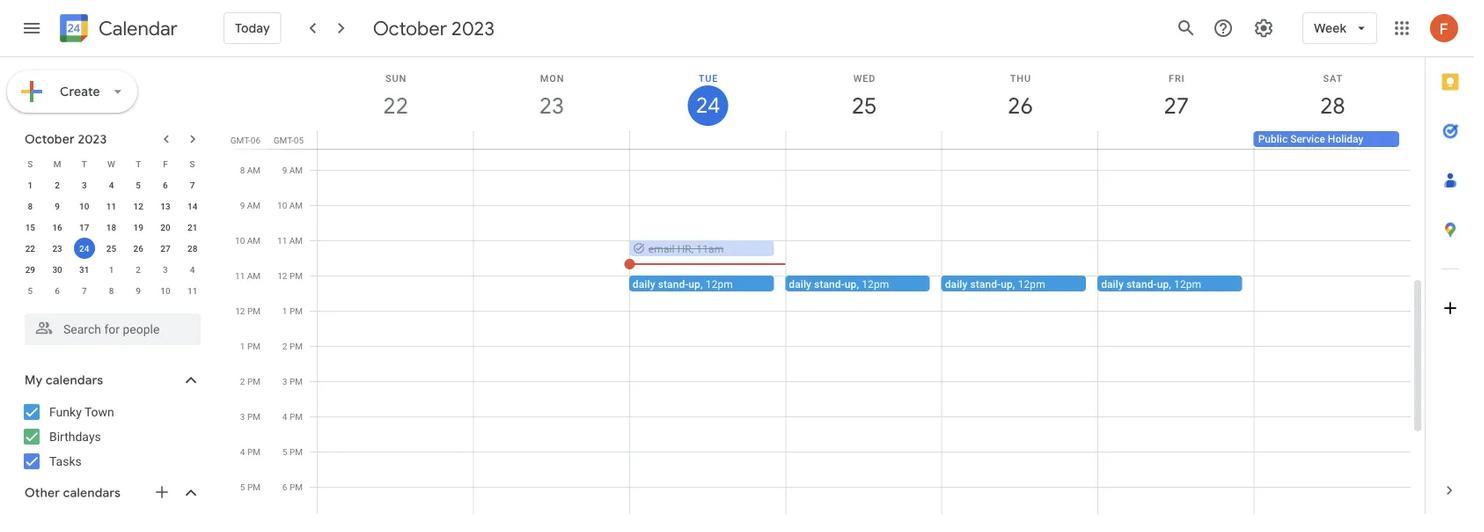 Task type: vqa. For each thing, say whether or not it's contained in the screenshot.
"Funky Town"
yes



Task type: describe. For each thing, give the bounding box(es) containing it.
20 element
[[155, 217, 176, 238]]

birthdays
[[49, 429, 101, 444]]

2 t from the left
[[136, 159, 141, 169]]

3 daily stand-up , 12pm from the left
[[945, 278, 1046, 290]]

today
[[235, 20, 270, 36]]

0 horizontal spatial 10 am
[[235, 235, 261, 246]]

29 element
[[20, 259, 41, 280]]

november 11 element
[[182, 280, 203, 301]]

9 down 8 am
[[240, 200, 245, 210]]

0 horizontal spatial 1 pm
[[240, 341, 261, 351]]

november 5 element
[[20, 280, 41, 301]]

0 horizontal spatial october
[[25, 131, 75, 147]]

wed 25
[[851, 73, 876, 120]]

settings menu image
[[1254, 18, 1275, 39]]

calendar
[[99, 16, 178, 41]]

mon
[[541, 73, 565, 84]]

f
[[163, 159, 168, 169]]

16 element
[[47, 217, 68, 238]]

my
[[25, 372, 43, 388]]

23 inside mon 23
[[539, 91, 564, 120]]

town
[[84, 405, 114, 419]]

25 link
[[844, 85, 885, 126]]

fri
[[1169, 73, 1186, 84]]

create
[[60, 84, 100, 100]]

november 6 element
[[47, 280, 68, 301]]

30
[[52, 264, 62, 275]]

25 inside wed 25
[[851, 91, 876, 120]]

1 s from the left
[[28, 159, 33, 169]]

0 horizontal spatial 7
[[82, 285, 87, 296]]

november 4 element
[[182, 259, 203, 280]]

8 for november 8 element
[[109, 285, 114, 296]]

18
[[106, 222, 116, 232]]

add other calendars image
[[153, 483, 171, 501]]

4 up from the left
[[1158, 278, 1170, 290]]

10 down the november 3 element
[[160, 285, 170, 296]]

27 link
[[1157, 85, 1197, 126]]

fri 27
[[1163, 73, 1189, 120]]

tue
[[699, 73, 719, 84]]

14
[[188, 201, 198, 211]]

14 element
[[182, 195, 203, 217]]

thu 26
[[1007, 73, 1032, 120]]

november 9 element
[[128, 280, 149, 301]]

november 7 element
[[74, 280, 95, 301]]

10 right the 28 element on the left of the page
[[235, 235, 245, 246]]

5 up "6 pm"
[[283, 446, 287, 457]]

12 element
[[128, 195, 149, 217]]

funky town
[[49, 405, 114, 419]]

november 1 element
[[101, 259, 122, 280]]

6 pm
[[283, 482, 303, 492]]

grid containing 22
[[225, 57, 1426, 515]]

row containing 5
[[17, 280, 206, 301]]

11 element
[[101, 195, 122, 217]]

30 element
[[47, 259, 68, 280]]

3 daily from the left
[[945, 278, 968, 290]]

17
[[79, 222, 89, 232]]

0 vertical spatial 10 am
[[277, 200, 303, 210]]

gmt- for 05
[[274, 135, 294, 145]]

5 left "6 pm"
[[240, 482, 245, 492]]

row containing 1
[[17, 174, 206, 195]]

2 horizontal spatial 12
[[278, 270, 287, 281]]

week
[[1315, 20, 1347, 36]]

sat
[[1324, 73, 1344, 84]]

31
[[79, 264, 89, 275]]

0 vertical spatial 11 am
[[277, 235, 303, 246]]

november 2 element
[[128, 259, 149, 280]]

gmt- for 06
[[231, 135, 251, 145]]

18 element
[[101, 217, 122, 238]]

calendar element
[[56, 11, 178, 49]]

wed
[[854, 73, 876, 84]]

20
[[160, 222, 170, 232]]

public
[[1259, 133, 1288, 145]]

13 element
[[155, 195, 176, 217]]

4 stand- from the left
[[1127, 278, 1158, 290]]

6 for november 6 element
[[55, 285, 60, 296]]

27 inside row
[[160, 243, 170, 254]]

my calendars button
[[4, 366, 218, 394]]

0 vertical spatial october
[[373, 16, 447, 41]]

thu
[[1011, 73, 1032, 84]]

1 horizontal spatial 12
[[235, 306, 245, 316]]

week button
[[1303, 7, 1378, 49]]

row containing s
[[17, 153, 206, 174]]

2 daily from the left
[[789, 278, 812, 290]]

3 12pm from the left
[[1019, 278, 1046, 290]]

26 link
[[1001, 85, 1041, 126]]

15 element
[[20, 217, 41, 238]]

1 horizontal spatial 7
[[190, 180, 195, 190]]

2 daily stand-up , 12pm from the left
[[789, 278, 890, 290]]

6 for 6 pm
[[283, 482, 287, 492]]

public service holiday button
[[1255, 131, 1400, 147]]

public service holiday row
[[310, 131, 1426, 149]]

10 up 17
[[79, 201, 89, 211]]

0 horizontal spatial 5 pm
[[240, 482, 261, 492]]

0 vertical spatial 24
[[695, 92, 719, 119]]

15
[[25, 222, 35, 232]]

0 horizontal spatial october 2023
[[25, 131, 107, 147]]

my calendars list
[[4, 398, 218, 476]]

26 element
[[128, 238, 149, 259]]

5 up 12 element
[[136, 180, 141, 190]]

24 link
[[688, 85, 729, 126]]

23 element
[[47, 238, 68, 259]]

3 stand- from the left
[[971, 278, 1001, 290]]

25 element
[[101, 238, 122, 259]]

9 up 16 element
[[55, 201, 60, 211]]

1 vertical spatial 8
[[28, 201, 33, 211]]

4 daily from the left
[[1102, 278, 1124, 290]]

0 vertical spatial 1 pm
[[283, 306, 303, 316]]

29
[[25, 264, 35, 275]]

1 horizontal spatial 3 pm
[[283, 376, 303, 387]]

10 down gmt-05
[[277, 200, 287, 210]]

1 stand- from the left
[[658, 278, 689, 290]]

other calendars button
[[4, 479, 218, 507]]

mon 23
[[539, 73, 565, 120]]

06
[[251, 135, 261, 145]]

2 s from the left
[[190, 159, 195, 169]]

service
[[1291, 133, 1326, 145]]

holiday
[[1329, 133, 1364, 145]]

calendar heading
[[95, 16, 178, 41]]

31 element
[[74, 259, 95, 280]]

sun 22
[[382, 73, 407, 120]]



Task type: locate. For each thing, give the bounding box(es) containing it.
22 inside 22 element
[[25, 243, 35, 254]]

1 horizontal spatial 5 pm
[[283, 446, 303, 457]]

Search for people text field
[[35, 313, 190, 345]]

17 element
[[74, 217, 95, 238]]

10 am right the 28 element on the left of the page
[[235, 235, 261, 246]]

6 row from the top
[[17, 259, 206, 280]]

daily
[[633, 278, 656, 290], [789, 278, 812, 290], [945, 278, 968, 290], [1102, 278, 1124, 290]]

9 down gmt-05
[[282, 165, 287, 175]]

1 horizontal spatial 2023
[[452, 16, 495, 41]]

november 8 element
[[101, 280, 122, 301]]

cell down 26 link
[[942, 131, 1098, 149]]

26 inside october 2023 grid
[[133, 243, 143, 254]]

2 gmt- from the left
[[274, 135, 294, 145]]

8 for 8 am
[[240, 165, 245, 175]]

13
[[160, 201, 170, 211]]

gmt-05
[[274, 135, 304, 145]]

24
[[695, 92, 719, 119], [79, 243, 89, 254]]

october 2023 up m
[[25, 131, 107, 147]]

1 vertical spatial 7
[[82, 285, 87, 296]]

0 vertical spatial 4 pm
[[283, 411, 303, 422]]

12pm
[[706, 278, 733, 290], [862, 278, 890, 290], [1019, 278, 1046, 290], [1175, 278, 1202, 290]]

10 element
[[74, 195, 95, 217]]

row group
[[17, 174, 206, 301]]

1 horizontal spatial october
[[373, 16, 447, 41]]

0 vertical spatial 2 pm
[[283, 341, 303, 351]]

1 horizontal spatial 10 am
[[277, 200, 303, 210]]

19
[[133, 222, 143, 232]]

5 cell from the left
[[942, 131, 1098, 149]]

0 vertical spatial 2023
[[452, 16, 495, 41]]

0 horizontal spatial s
[[28, 159, 33, 169]]

t left f
[[136, 159, 141, 169]]

1 vertical spatial 12 pm
[[235, 306, 261, 316]]

24 inside cell
[[79, 243, 89, 254]]

tasks
[[49, 454, 82, 468]]

m
[[53, 159, 61, 169]]

28 inside row
[[188, 243, 198, 254]]

other
[[25, 485, 60, 501]]

1 vertical spatial 11 am
[[235, 270, 261, 281]]

today button
[[224, 7, 282, 49]]

9 am down 8 am
[[240, 200, 261, 210]]

25
[[851, 91, 876, 120], [106, 243, 116, 254]]

1 gmt- from the left
[[231, 135, 251, 145]]

23 down mon
[[539, 91, 564, 120]]

0 vertical spatial 12
[[133, 201, 143, 211]]

2023
[[452, 16, 495, 41], [78, 131, 107, 147]]

6 inside grid
[[283, 482, 287, 492]]

public service holiday
[[1259, 133, 1364, 145]]

cell down 24 link at the left
[[630, 131, 786, 149]]

1 vertical spatial 6
[[55, 285, 60, 296]]

daily stand-up , 12pm
[[633, 278, 733, 290], [789, 278, 890, 290], [945, 278, 1046, 290], [1102, 278, 1202, 290]]

2 cell from the left
[[474, 131, 630, 149]]

11am
[[697, 243, 724, 255]]

4
[[109, 180, 114, 190], [190, 264, 195, 275], [283, 411, 287, 422], [240, 446, 245, 457]]

6 cell from the left
[[1098, 131, 1255, 149]]

0 horizontal spatial 2023
[[78, 131, 107, 147]]

1 vertical spatial 23
[[52, 243, 62, 254]]

1 vertical spatial calendars
[[63, 485, 121, 501]]

cell down 25 "link"
[[786, 131, 942, 149]]

calendars for other calendars
[[63, 485, 121, 501]]

4 12pm from the left
[[1175, 278, 1202, 290]]

calendars up funky town
[[46, 372, 103, 388]]

1 horizontal spatial 26
[[1007, 91, 1032, 120]]

26 down 19
[[133, 243, 143, 254]]

28 element
[[182, 238, 203, 259]]

gmt- up 8 am
[[231, 135, 251, 145]]

cell down 22 link
[[318, 131, 474, 149]]

0 vertical spatial 26
[[1007, 91, 1032, 120]]

05
[[294, 135, 304, 145]]

sun
[[386, 73, 407, 84]]

3 pm
[[283, 376, 303, 387], [240, 411, 261, 422]]

1 horizontal spatial 4 pm
[[283, 411, 303, 422]]

2 12pm from the left
[[862, 278, 890, 290]]

1 horizontal spatial s
[[190, 159, 195, 169]]

0 vertical spatial 27
[[1163, 91, 1189, 120]]

24 down 17
[[79, 243, 89, 254]]

22
[[382, 91, 407, 120], [25, 243, 35, 254]]

october 2023 up "sun"
[[373, 16, 495, 41]]

funky
[[49, 405, 82, 419]]

19 element
[[128, 217, 149, 238]]

october 2023 grid
[[17, 153, 206, 301]]

2 pm
[[283, 341, 303, 351], [240, 376, 261, 387]]

1 horizontal spatial 9 am
[[282, 165, 303, 175]]

calendars inside my calendars dropdown button
[[46, 372, 103, 388]]

1 up from the left
[[689, 278, 701, 290]]

1 horizontal spatial 1 pm
[[283, 306, 303, 316]]

4 cell from the left
[[786, 131, 942, 149]]

0 vertical spatial 12 pm
[[278, 270, 303, 281]]

0 vertical spatial 28
[[1320, 91, 1345, 120]]

4 pm
[[283, 411, 303, 422], [240, 446, 261, 457]]

2 horizontal spatial 6
[[283, 482, 287, 492]]

1 horizontal spatial gmt-
[[274, 135, 294, 145]]

0 vertical spatial 7
[[190, 180, 195, 190]]

27 down fri
[[1163, 91, 1189, 120]]

my calendars
[[25, 372, 103, 388]]

up
[[689, 278, 701, 290], [845, 278, 857, 290], [1001, 278, 1013, 290], [1158, 278, 1170, 290]]

sat 28
[[1320, 73, 1345, 120]]

cell
[[318, 131, 474, 149], [474, 131, 630, 149], [630, 131, 786, 149], [786, 131, 942, 149], [942, 131, 1098, 149], [1098, 131, 1255, 149]]

1 horizontal spatial 23
[[539, 91, 564, 120]]

0 horizontal spatial 3 pm
[[240, 411, 261, 422]]

1 horizontal spatial 8
[[109, 285, 114, 296]]

row group containing 1
[[17, 174, 206, 301]]

2 vertical spatial 8
[[109, 285, 114, 296]]

27 element
[[155, 238, 176, 259]]

1 vertical spatial 12
[[278, 270, 287, 281]]

0 horizontal spatial gmt-
[[231, 135, 251, 145]]

cell down 23 link
[[474, 131, 630, 149]]

0 horizontal spatial 4 pm
[[240, 446, 261, 457]]

28 down sat
[[1320, 91, 1345, 120]]

0 horizontal spatial 26
[[133, 243, 143, 254]]

24 cell
[[71, 238, 98, 259]]

22 element
[[20, 238, 41, 259]]

october up m
[[25, 131, 75, 147]]

16
[[52, 222, 62, 232]]

november 3 element
[[155, 259, 176, 280]]

main drawer image
[[21, 18, 42, 39]]

1 cell from the left
[[318, 131, 474, 149]]

october
[[373, 16, 447, 41], [25, 131, 75, 147]]

1 vertical spatial 4 pm
[[240, 446, 261, 457]]

None search field
[[0, 306, 218, 345]]

2 vertical spatial 6
[[283, 482, 287, 492]]

0 horizontal spatial 28
[[188, 243, 198, 254]]

calendars inside the 'other calendars' dropdown button
[[63, 485, 121, 501]]

11
[[106, 201, 116, 211], [277, 235, 287, 246], [235, 270, 245, 281], [188, 285, 198, 296]]

create button
[[7, 70, 137, 113]]

0 horizontal spatial 9 am
[[240, 200, 261, 210]]

12 inside row
[[133, 201, 143, 211]]

23
[[539, 91, 564, 120], [52, 243, 62, 254]]

october up "sun"
[[373, 16, 447, 41]]

3 row from the top
[[17, 195, 206, 217]]

1 vertical spatial 5 pm
[[240, 482, 261, 492]]

1 horizontal spatial 25
[[851, 91, 876, 120]]

9 am
[[282, 165, 303, 175], [240, 200, 261, 210]]

22 link
[[376, 85, 416, 126]]

0 horizontal spatial t
[[82, 159, 87, 169]]

23 inside "element"
[[52, 243, 62, 254]]

1 vertical spatial october 2023
[[25, 131, 107, 147]]

23 link
[[532, 85, 572, 126]]

row containing 15
[[17, 217, 206, 238]]

10 am down gmt-05
[[277, 200, 303, 210]]

1 daily from the left
[[633, 278, 656, 290]]

email
[[649, 243, 675, 255]]

8
[[240, 165, 245, 175], [28, 201, 33, 211], [109, 285, 114, 296]]

calendars down tasks on the left bottom of the page
[[63, 485, 121, 501]]

26 down thu
[[1007, 91, 1032, 120]]

1 vertical spatial 10 am
[[235, 235, 261, 246]]

0 vertical spatial calendars
[[46, 372, 103, 388]]

0 horizontal spatial 27
[[160, 243, 170, 254]]

7 down 31 element
[[82, 285, 87, 296]]

1 vertical spatial 9 am
[[240, 200, 261, 210]]

0 vertical spatial october 2023
[[373, 16, 495, 41]]

21 element
[[182, 217, 203, 238]]

7 up the 14 element
[[190, 180, 195, 190]]

26
[[1007, 91, 1032, 120], [133, 243, 143, 254]]

hr
[[678, 243, 692, 255]]

24 down tue
[[695, 92, 719, 119]]

1 horizontal spatial 28
[[1320, 91, 1345, 120]]

9 down november 2 element at bottom
[[136, 285, 141, 296]]

0 vertical spatial 6
[[163, 180, 168, 190]]

other calendars
[[25, 485, 121, 501]]

1 t from the left
[[82, 159, 87, 169]]

5 pm up "6 pm"
[[283, 446, 303, 457]]

row
[[17, 153, 206, 174], [17, 174, 206, 195], [17, 195, 206, 217], [17, 217, 206, 238], [17, 238, 206, 259], [17, 259, 206, 280], [17, 280, 206, 301]]

0 vertical spatial 23
[[539, 91, 564, 120]]

28 link
[[1313, 85, 1354, 126]]

22 up 29
[[25, 243, 35, 254]]

1 horizontal spatial t
[[136, 159, 141, 169]]

11 am
[[277, 235, 303, 246], [235, 270, 261, 281]]

0 vertical spatial 22
[[382, 91, 407, 120]]

9 inside november 9 element
[[136, 285, 141, 296]]

4 row from the top
[[17, 217, 206, 238]]

2 vertical spatial 12
[[235, 306, 245, 316]]

0 horizontal spatial 6
[[55, 285, 60, 296]]

0 vertical spatial 5 pm
[[283, 446, 303, 457]]

5 pm left "6 pm"
[[240, 482, 261, 492]]

1 pm
[[283, 306, 303, 316], [240, 341, 261, 351]]

28 inside grid
[[1320, 91, 1345, 120]]

calendars
[[46, 372, 103, 388], [63, 485, 121, 501]]

1 vertical spatial 25
[[106, 243, 116, 254]]

0 horizontal spatial 23
[[52, 243, 62, 254]]

3 cell from the left
[[630, 131, 786, 149]]

28
[[1320, 91, 1345, 120], [188, 243, 198, 254]]

gmt-06
[[231, 135, 261, 145]]

8 am
[[240, 165, 261, 175]]

pm
[[290, 270, 303, 281], [247, 306, 261, 316], [290, 306, 303, 316], [247, 341, 261, 351], [290, 341, 303, 351], [247, 376, 261, 387], [290, 376, 303, 387], [247, 411, 261, 422], [290, 411, 303, 422], [247, 446, 261, 457], [290, 446, 303, 457], [247, 482, 261, 492], [290, 482, 303, 492]]

25 inside row
[[106, 243, 116, 254]]

cell down 27 link
[[1098, 131, 1255, 149]]

22 down "sun"
[[382, 91, 407, 120]]

0 horizontal spatial 25
[[106, 243, 116, 254]]

tab list
[[1427, 57, 1475, 466]]

1 horizontal spatial 27
[[1163, 91, 1189, 120]]

10
[[277, 200, 287, 210], [79, 201, 89, 211], [235, 235, 245, 246], [160, 285, 170, 296]]

october 2023
[[373, 16, 495, 41], [25, 131, 107, 147]]

9 am down gmt-05
[[282, 165, 303, 175]]

1 12pm from the left
[[706, 278, 733, 290]]

28 down 21
[[188, 243, 198, 254]]

w
[[108, 159, 115, 169]]

row containing 22
[[17, 238, 206, 259]]

,
[[692, 243, 694, 255], [701, 278, 703, 290], [857, 278, 860, 290], [1013, 278, 1016, 290], [1170, 278, 1172, 290]]

0 vertical spatial 8
[[240, 165, 245, 175]]

1 vertical spatial october
[[25, 131, 75, 147]]

24, today element
[[74, 238, 95, 259]]

gmt-
[[231, 135, 251, 145], [274, 135, 294, 145]]

0 horizontal spatial 8
[[28, 201, 33, 211]]

7
[[190, 180, 195, 190], [82, 285, 87, 296]]

0 horizontal spatial 12 pm
[[235, 306, 261, 316]]

row containing 8
[[17, 195, 206, 217]]

s right f
[[190, 159, 195, 169]]

1 vertical spatial 28
[[188, 243, 198, 254]]

25 down 18
[[106, 243, 116, 254]]

0 vertical spatial 25
[[851, 91, 876, 120]]

5 pm
[[283, 446, 303, 457], [240, 482, 261, 492]]

5 row from the top
[[17, 238, 206, 259]]

23 down 16
[[52, 243, 62, 254]]

1 vertical spatial 22
[[25, 243, 35, 254]]

0 horizontal spatial 11 am
[[235, 270, 261, 281]]

2 up from the left
[[845, 278, 857, 290]]

2 horizontal spatial 8
[[240, 165, 245, 175]]

tue 24
[[695, 73, 719, 119]]

1 vertical spatial 3 pm
[[240, 411, 261, 422]]

2
[[55, 180, 60, 190], [136, 264, 141, 275], [283, 341, 287, 351], [240, 376, 245, 387]]

s left m
[[28, 159, 33, 169]]

0 vertical spatial 9 am
[[282, 165, 303, 175]]

0 horizontal spatial 24
[[79, 243, 89, 254]]

grid
[[225, 57, 1426, 515]]

2 row from the top
[[17, 174, 206, 195]]

3 up from the left
[[1001, 278, 1013, 290]]

1 vertical spatial 2023
[[78, 131, 107, 147]]

7 row from the top
[[17, 280, 206, 301]]

8 up 15 element
[[28, 201, 33, 211]]

0 vertical spatial 3 pm
[[283, 376, 303, 387]]

12
[[133, 201, 143, 211], [278, 270, 287, 281], [235, 306, 245, 316]]

4 daily stand-up , 12pm from the left
[[1102, 278, 1202, 290]]

1 horizontal spatial 6
[[163, 180, 168, 190]]

12 pm
[[278, 270, 303, 281], [235, 306, 261, 316]]

1 row from the top
[[17, 153, 206, 174]]

email hr , 11am
[[649, 243, 724, 255]]

25 down wed
[[851, 91, 876, 120]]

t
[[82, 159, 87, 169], [136, 159, 141, 169]]

21
[[188, 222, 198, 232]]

5 down 29 element
[[28, 285, 33, 296]]

1 vertical spatial 24
[[79, 243, 89, 254]]

1 vertical spatial 2 pm
[[240, 376, 261, 387]]

t left w
[[82, 159, 87, 169]]

1 horizontal spatial october 2023
[[373, 16, 495, 41]]

27 down 20
[[160, 243, 170, 254]]

0 horizontal spatial 12
[[133, 201, 143, 211]]

9
[[282, 165, 287, 175], [240, 200, 245, 210], [55, 201, 60, 211], [136, 285, 141, 296]]

27 inside grid
[[1163, 91, 1189, 120]]

0 horizontal spatial 2 pm
[[240, 376, 261, 387]]

calendars for my calendars
[[46, 372, 103, 388]]

november 10 element
[[155, 280, 176, 301]]

1 horizontal spatial 2 pm
[[283, 341, 303, 351]]

gmt- right 06
[[274, 135, 294, 145]]

8 down november 1 element
[[109, 285, 114, 296]]

s
[[28, 159, 33, 169], [190, 159, 195, 169]]

8 down gmt-06
[[240, 165, 245, 175]]

1 vertical spatial 1 pm
[[240, 341, 261, 351]]

6
[[163, 180, 168, 190], [55, 285, 60, 296], [283, 482, 287, 492]]

2 stand- from the left
[[815, 278, 845, 290]]

1 horizontal spatial 22
[[382, 91, 407, 120]]

row containing 29
[[17, 259, 206, 280]]

1
[[28, 180, 33, 190], [109, 264, 114, 275], [283, 306, 287, 316], [240, 341, 245, 351]]

1 daily stand-up , 12pm from the left
[[633, 278, 733, 290]]

1 vertical spatial 27
[[160, 243, 170, 254]]



